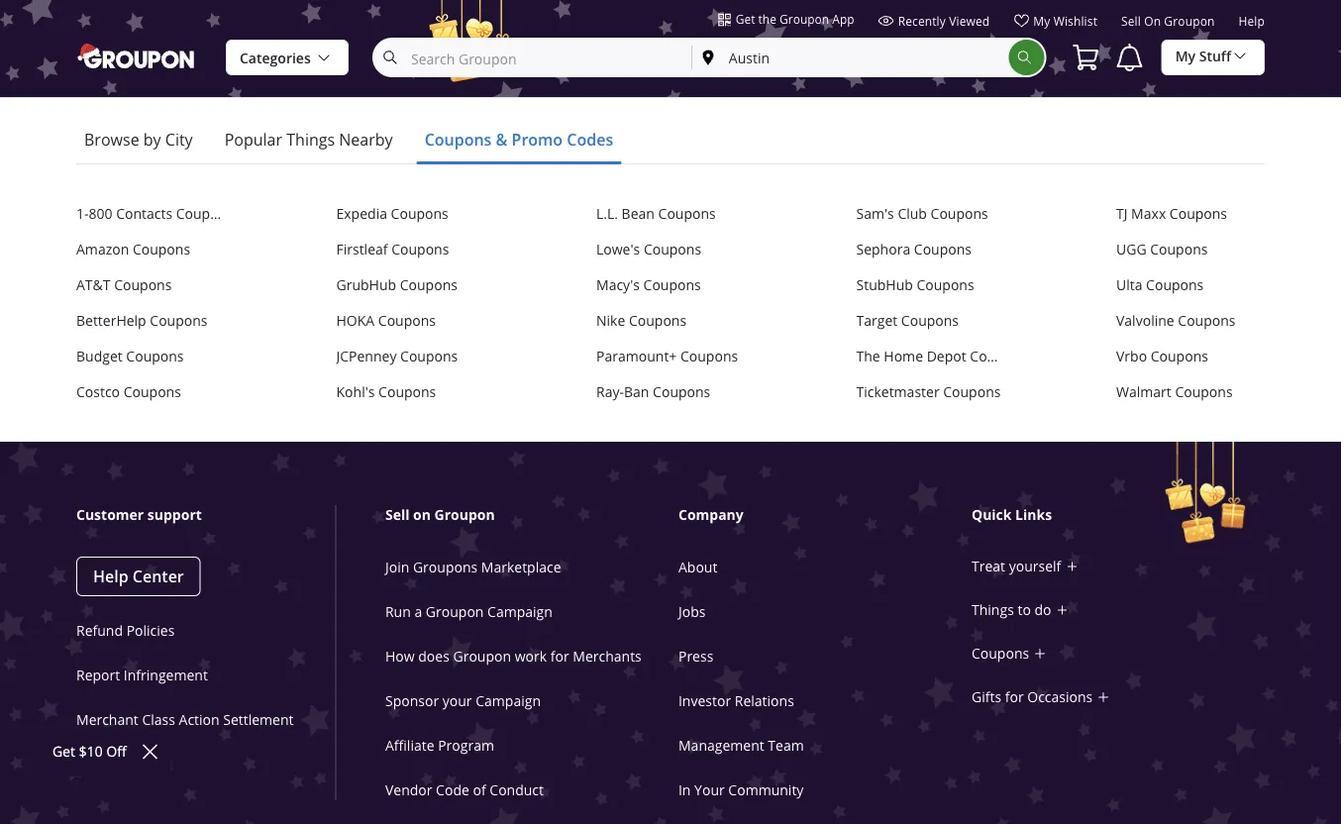 Task type: locate. For each thing, give the bounding box(es) containing it.
coupons down the at&t coupons link
[[150, 312, 208, 330]]

sell inside sell on groupon heading
[[385, 505, 410, 525]]

0 vertical spatial help
[[1239, 13, 1265, 29]]

1 horizontal spatial popular
[[225, 129, 282, 150]]

2 horizontal spatial your
[[741, 47, 766, 63]]

amazon coupons
[[76, 240, 190, 259]]

coupons inside 'link'
[[400, 276, 458, 294]]

0 vertical spatial campaign
[[488, 603, 553, 621]]

coupons up the "ugg coupons" link
[[1170, 205, 1228, 223]]

0 vertical spatial the
[[758, 11, 777, 27]]

depot
[[927, 347, 967, 366]]

on for sell on groupon link
[[1144, 13, 1161, 29]]

coupons for ulta coupons
[[1146, 276, 1204, 294]]

code
[[436, 781, 469, 799]]

lowe's coupons link
[[596, 240, 745, 260]]

coupons down 1-800 contacts coupons link
[[133, 240, 190, 259]]

ticketmaster
[[856, 383, 940, 401]]

1 vertical spatial my
[[1176, 47, 1196, 65]]

run a groupon campaign
[[385, 603, 553, 621]]

coupons for costco coupons
[[124, 383, 181, 401]]

coupons for amazon coupons
[[133, 240, 190, 259]]

1 horizontal spatial help
[[1239, 13, 1265, 29]]

coupons for at&t coupons
[[114, 276, 172, 294]]

coupons for nike coupons
[[629, 312, 687, 330]]

coupons for ugg coupons
[[1150, 240, 1208, 259]]

1 horizontal spatial the
[[859, 47, 877, 63]]

0 horizontal spatial on
[[152, 40, 176, 65]]

promo
[[512, 129, 563, 151]]

tj
[[1117, 205, 1128, 223]]

for right the work
[[551, 647, 569, 665]]

1 vertical spatial things
[[972, 601, 1014, 619]]

in
[[728, 47, 738, 63]]

gifts for occasions
[[972, 688, 1093, 707]]

your
[[695, 781, 725, 799]]

coupons down the grubhub coupons 'link'
[[378, 312, 436, 330]]

jobs link
[[679, 603, 706, 621]]

0 vertical spatial sell
[[1121, 13, 1141, 29]]

jcpenney coupons link
[[336, 347, 485, 367]]

groupon for sell on groupon link
[[1164, 13, 1215, 29]]

1 horizontal spatial sell
[[1121, 13, 1141, 29]]

policies
[[126, 621, 175, 640]]

tj maxx coupons link
[[1117, 204, 1265, 224]]

app
[[833, 11, 855, 27]]

sam's
[[856, 205, 894, 223]]

refund policies link
[[76, 621, 175, 640]]

0 horizontal spatial sell
[[385, 505, 410, 525]]

coupons down firstleaf coupons link
[[400, 276, 458, 294]]

sell on groupon up my stuff
[[1121, 13, 1215, 29]]

help up "my stuff" button
[[1239, 13, 1265, 29]]

get
[[736, 11, 755, 27]]

your right sponsor
[[443, 692, 472, 710]]

1 horizontal spatial my
[[1176, 47, 1196, 65]]

coupons down the hoka coupons link
[[400, 347, 458, 366]]

coupons for target coupons
[[901, 312, 959, 330]]

jcpenney coupons
[[336, 347, 458, 366]]

get the groupon app
[[736, 11, 855, 27]]

coupons for paramount+ coupons
[[681, 347, 738, 366]]

valvoline
[[1117, 312, 1175, 330]]

quick
[[972, 505, 1012, 525]]

coupons down valvoline coupons in the right of the page
[[1151, 347, 1209, 366]]

campaign down marketplace
[[488, 603, 553, 621]]

the right around
[[859, 47, 877, 63]]

0 vertical spatial my
[[1034, 13, 1051, 29]]

coupons down jcpenney coupons 'link' at the left of page
[[379, 383, 436, 401]]

groupon inside heading
[[435, 505, 495, 525]]

ugg
[[1117, 240, 1147, 259]]

1 horizontal spatial on
[[413, 505, 431, 525]]

and right 'city'
[[791, 47, 813, 63]]

0 horizontal spatial popular
[[76, 40, 148, 65]]

coupons inside 'link'
[[400, 347, 458, 366]]

1 vertical spatial campaign
[[476, 692, 541, 710]]

coupons up firstleaf coupons link
[[391, 205, 449, 223]]

merchant class action settlement notice link
[[76, 711, 294, 750]]

my left wishlist
[[1034, 13, 1051, 29]]

at&t coupons link
[[76, 276, 225, 295]]

0 horizontal spatial and
[[488, 47, 509, 63]]

ray-ban coupons
[[596, 383, 711, 401]]

my for my stuff
[[1176, 47, 1196, 65]]

coupons down budget coupons link
[[124, 383, 181, 401]]

support
[[147, 505, 202, 525]]

sell inside sell on groupon link
[[1121, 13, 1141, 29]]

coupons for lowe's coupons
[[644, 240, 701, 259]]

vendor code of conduct
[[385, 781, 544, 799]]

sell on groupon inside heading
[[385, 505, 495, 525]]

for right the 'here' at the right top of the page
[[986, 47, 1002, 63]]

search image
[[1017, 50, 1033, 65]]

the right get
[[758, 11, 777, 27]]

customer support
[[76, 505, 202, 525]]

place
[[392, 47, 422, 63]]

2 vertical spatial on
[[413, 505, 431, 525]]

on inside sell on groupon link
[[1144, 13, 1161, 29]]

0 horizontal spatial your
[[364, 47, 389, 63]]

how does groupon work for merchants
[[385, 647, 642, 665]]

expedia coupons link
[[336, 204, 485, 224]]

campaign
[[488, 603, 553, 621], [476, 692, 541, 710]]

ray-
[[596, 383, 624, 401]]

groupon is your place for savings and discovery while exploring fun activities in your city and around the country. click here for popular categories.
[[299, 47, 1114, 63]]

paramount+ coupons link
[[596, 347, 745, 367]]

1 vertical spatial the
[[859, 47, 877, 63]]

city
[[165, 129, 193, 150]]

popular down my wishlist link
[[1005, 47, 1049, 63]]

0 vertical spatial sell on groupon
[[1121, 13, 1215, 29]]

sell for sell on groupon link
[[1121, 13, 1141, 29]]

recently
[[898, 13, 946, 29]]

sell on groupon for sell on groupon heading
[[385, 505, 495, 525]]

savings
[[444, 47, 485, 63]]

0 horizontal spatial the
[[758, 11, 777, 27]]

coupons down expedia coupons link
[[391, 240, 449, 259]]

things
[[287, 129, 335, 150], [972, 601, 1014, 619]]

1 vertical spatial sell on groupon
[[385, 505, 495, 525]]

things left nearby
[[287, 129, 335, 150]]

and right savings
[[488, 47, 509, 63]]

0 horizontal spatial sell on groupon
[[385, 505, 495, 525]]

coupons down things to do
[[972, 645, 1030, 663]]

help left center
[[93, 566, 128, 588]]

ray-ban coupons link
[[596, 383, 745, 402]]

coupons down l.l. bean coupons link on the top of page
[[644, 240, 701, 259]]

wishlist
[[1054, 13, 1098, 29]]

about
[[679, 558, 718, 576]]

groupon image
[[76, 42, 198, 70]]

coupons down "depot"
[[943, 383, 1001, 401]]

popular right the city
[[225, 129, 282, 150]]

nike
[[596, 312, 625, 330]]

coupons up betterhelp coupons
[[114, 276, 172, 294]]

betterhelp coupons link
[[76, 311, 225, 331]]

on up groupons in the bottom left of the page
[[413, 505, 431, 525]]

coupons for stubhub coupons
[[917, 276, 974, 294]]

merchants
[[573, 647, 642, 665]]

coupons down paramount+ coupons link
[[653, 383, 711, 401]]

grubhub
[[336, 276, 396, 294]]

coupons right "depot"
[[970, 347, 1028, 366]]

recently viewed
[[898, 13, 990, 29]]

vendor
[[385, 781, 432, 799]]

my
[[1034, 13, 1051, 29], [1176, 47, 1196, 65]]

popular for popular things nearby
[[225, 129, 282, 150]]

refund
[[76, 621, 123, 640]]

coupons down nike coupons link
[[681, 347, 738, 366]]

macy's
[[596, 276, 640, 294]]

sam's club coupons link
[[856, 204, 1005, 224]]

800
[[89, 205, 112, 223]]

affiliate program link
[[385, 736, 494, 755]]

valvoline coupons link
[[1117, 311, 1265, 331]]

coupons for sephora coupons
[[914, 240, 972, 259]]

coupons for valvoline coupons
[[1178, 312, 1236, 330]]

1 vertical spatial sell
[[385, 505, 410, 525]]

on up notifications inbox icon
[[1144, 13, 1161, 29]]

coupons down tj maxx coupons
[[1150, 240, 1208, 259]]

coupons for grubhub coupons
[[400, 276, 458, 294]]

stuff
[[1200, 47, 1231, 65]]

campaign down how does groupon work for merchants "link"
[[476, 692, 541, 710]]

sephora
[[856, 240, 911, 259]]

sell for sell on groupon heading
[[385, 505, 410, 525]]

sell up join
[[385, 505, 410, 525]]

coupons down ulta coupons link
[[1178, 312, 1236, 330]]

coupons
[[425, 129, 492, 151], [176, 205, 234, 223], [391, 205, 449, 223], [658, 205, 716, 223], [931, 205, 989, 223], [1170, 205, 1228, 223], [133, 240, 190, 259], [391, 240, 449, 259], [644, 240, 701, 259], [914, 240, 972, 259], [1150, 240, 1208, 259], [114, 276, 172, 294], [400, 276, 458, 294], [644, 276, 701, 294], [917, 276, 974, 294], [1146, 276, 1204, 294], [150, 312, 208, 330], [378, 312, 436, 330], [629, 312, 687, 330], [901, 312, 959, 330], [1178, 312, 1236, 330], [126, 347, 184, 366], [400, 347, 458, 366], [681, 347, 738, 366], [970, 347, 1028, 366], [1151, 347, 1209, 366], [124, 383, 181, 401], [379, 383, 436, 401], [653, 383, 711, 401], [943, 383, 1001, 401], [1175, 383, 1233, 401], [972, 645, 1030, 663]]

2 and from the left
[[791, 47, 813, 63]]

my inside button
[[1176, 47, 1196, 65]]

coupons down the stubhub coupons link in the right of the page
[[901, 312, 959, 330]]

investor
[[679, 692, 731, 710]]

expedia
[[336, 205, 387, 223]]

1 horizontal spatial sell on groupon
[[1121, 13, 1215, 29]]

help for help link at the right of page
[[1239, 13, 1265, 29]]

0 horizontal spatial help
[[93, 566, 128, 588]]

target coupons
[[856, 312, 959, 330]]

kohl's
[[336, 383, 375, 401]]

0 vertical spatial on
[[1144, 13, 1161, 29]]

your right in
[[741, 47, 766, 63]]

a
[[415, 603, 422, 621]]

on inside sell on groupon heading
[[413, 505, 431, 525]]

coupons down lowe's coupons link
[[644, 276, 701, 294]]

conduct
[[490, 781, 544, 799]]

on up by
[[152, 40, 176, 65]]

costco
[[76, 383, 120, 401]]

popular up browse on the top of page
[[76, 40, 148, 65]]

on for popular on groupon "heading"
[[152, 40, 176, 65]]

0 vertical spatial things
[[287, 129, 335, 150]]

1 vertical spatial help
[[93, 566, 128, 588]]

my for my wishlist
[[1034, 13, 1051, 29]]

browse
[[84, 129, 139, 150]]

coupons down sam's club coupons link
[[914, 240, 972, 259]]

my left stuff
[[1176, 47, 1196, 65]]

0 horizontal spatial my
[[1034, 13, 1051, 29]]

sponsor
[[385, 692, 439, 710]]

2 horizontal spatial on
[[1144, 13, 1161, 29]]

sell up notifications inbox icon
[[1121, 13, 1141, 29]]

your right is
[[364, 47, 389, 63]]

coupons down "macy's coupons"
[[629, 312, 687, 330]]

1 horizontal spatial and
[[791, 47, 813, 63]]

your
[[364, 47, 389, 63], [741, 47, 766, 63], [443, 692, 472, 710]]

1 and from the left
[[488, 47, 509, 63]]

links
[[1016, 505, 1052, 525]]

things left to
[[972, 601, 1014, 619]]

coupons down vrbo coupons link on the top right
[[1175, 383, 1233, 401]]

vrbo coupons link
[[1117, 347, 1265, 367]]

Search Groupon search field
[[373, 38, 1047, 77], [374, 40, 691, 75]]

community
[[729, 781, 804, 799]]

budget
[[76, 347, 123, 366]]

coupons down betterhelp coupons link
[[126, 347, 184, 366]]

city
[[769, 47, 788, 63]]

0 horizontal spatial things
[[287, 129, 335, 150]]

the
[[758, 11, 777, 27], [859, 47, 877, 63]]

popular on groupon heading
[[76, 40, 260, 65]]

sell on groupon up groupons in the bottom left of the page
[[385, 505, 495, 525]]

1 vertical spatial on
[[152, 40, 176, 65]]

coupons up valvoline coupons in the right of the page
[[1146, 276, 1204, 294]]

coupons down sephora coupons link on the top
[[917, 276, 974, 294]]

jcpenney
[[336, 347, 397, 366]]



Task type: describe. For each thing, give the bounding box(es) containing it.
categories.
[[1052, 47, 1114, 63]]

bean
[[622, 205, 655, 223]]

categories
[[240, 49, 311, 67]]

yourself
[[1009, 557, 1061, 576]]

ticketmaster coupons
[[856, 383, 1001, 401]]

walmart coupons
[[1117, 383, 1233, 401]]

notice
[[76, 731, 118, 750]]

1 horizontal spatial your
[[443, 692, 472, 710]]

work
[[515, 647, 547, 665]]

grubhub coupons
[[336, 276, 458, 294]]

about link
[[679, 558, 718, 576]]

in your community
[[679, 781, 804, 799]]

popular on groupon
[[76, 40, 260, 65]]

center
[[133, 566, 184, 588]]

macy's coupons link
[[596, 276, 745, 295]]

ticketmaster coupons link
[[856, 383, 1005, 402]]

is
[[352, 47, 361, 63]]

treat yourself
[[972, 557, 1061, 576]]

viewed
[[949, 13, 990, 29]]

my stuff button
[[1162, 39, 1265, 75]]

merchant
[[76, 711, 138, 729]]

coupons up sephora coupons link on the top
[[931, 205, 989, 223]]

for right the gifts on the right bottom of page
[[1005, 688, 1024, 707]]

sam's club coupons
[[856, 205, 989, 223]]

browse by city
[[84, 129, 193, 150]]

lowe's coupons
[[596, 240, 701, 259]]

help center link
[[76, 557, 201, 597]]

the home depot coupons
[[856, 347, 1028, 366]]

help center
[[93, 566, 184, 588]]

coupons for walmart coupons
[[1175, 383, 1233, 401]]

ugg coupons link
[[1117, 240, 1265, 260]]

affiliate
[[385, 736, 434, 755]]

in your community link
[[679, 781, 804, 799]]

coupons for macy's coupons
[[644, 276, 701, 294]]

class
[[142, 711, 175, 729]]

my wishlist link
[[1014, 13, 1098, 37]]

coupons for firstleaf coupons
[[391, 240, 449, 259]]

at&t
[[76, 276, 111, 294]]

help for help center
[[93, 566, 128, 588]]

coupons for expedia coupons
[[391, 205, 449, 223]]

vrbo coupons
[[1117, 347, 1209, 366]]

coupons for kohl's coupons
[[379, 383, 436, 401]]

groupon for popular on groupon "heading"
[[180, 40, 260, 65]]

firstleaf
[[336, 240, 388, 259]]

betterhelp
[[76, 312, 146, 330]]

nike coupons link
[[596, 311, 745, 331]]

coupons for vrbo coupons
[[1151, 347, 1209, 366]]

paramount+ coupons
[[596, 347, 738, 366]]

macy's coupons
[[596, 276, 701, 294]]

sell on groupon for sell on groupon link
[[1121, 13, 1215, 29]]

exploring
[[600, 47, 652, 63]]

home
[[884, 347, 923, 366]]

target
[[856, 312, 898, 330]]

at&t coupons
[[76, 276, 172, 294]]

hoka coupons
[[336, 312, 436, 330]]

paramount+
[[596, 347, 677, 366]]

country.
[[880, 47, 926, 63]]

groupon for sell on groupon heading
[[435, 505, 495, 525]]

costco coupons
[[76, 383, 181, 401]]

Austin search field
[[692, 40, 1009, 75]]

sell on groupon heading
[[385, 505, 683, 525]]

how
[[385, 647, 415, 665]]

kohl's coupons
[[336, 383, 436, 401]]

coupons left & at the left top of the page
[[425, 129, 492, 151]]

search groupon search field down get
[[373, 38, 1047, 77]]

press link
[[679, 647, 714, 665]]

groupon for run a groupon campaign link
[[426, 603, 484, 621]]

coupons right contacts
[[176, 205, 234, 223]]

report infringement link
[[76, 666, 208, 684]]

customer support heading
[[76, 505, 335, 525]]

2 horizontal spatial popular
[[1005, 47, 1049, 63]]

run
[[385, 603, 411, 621]]

categories button
[[226, 40, 349, 76]]

my stuff
[[1176, 47, 1231, 65]]

1 horizontal spatial things
[[972, 601, 1014, 619]]

ban
[[624, 383, 649, 401]]

does
[[418, 647, 450, 665]]

on for sell on groupon heading
[[413, 505, 431, 525]]

quick links heading
[[972, 505, 1269, 525]]

club
[[898, 205, 927, 223]]

coupons for jcpenney coupons
[[400, 347, 458, 366]]

grubhub coupons link
[[336, 276, 485, 295]]

nearby
[[339, 129, 393, 150]]

groupon inside button
[[780, 11, 829, 27]]

join groupons marketplace
[[385, 558, 561, 576]]

groupons
[[413, 558, 478, 576]]

company heading
[[679, 505, 976, 525]]

popular for popular on groupon
[[76, 40, 148, 65]]

coupons for ticketmaster coupons
[[943, 383, 1001, 401]]

here
[[958, 47, 983, 63]]

the inside button
[[758, 11, 777, 27]]

sponsor your campaign link
[[385, 692, 541, 710]]

search groupon search field up 'promo'
[[374, 40, 691, 75]]

press
[[679, 647, 714, 665]]

coupons for hoka coupons
[[378, 312, 436, 330]]

popular things nearby
[[225, 129, 393, 150]]

customer
[[76, 505, 144, 525]]

by
[[143, 129, 161, 150]]

quick links
[[972, 505, 1052, 525]]

for right "place"
[[425, 47, 441, 63]]

relations
[[735, 692, 794, 710]]

company
[[679, 505, 744, 525]]

groupon for how does groupon work for merchants "link"
[[453, 647, 511, 665]]

coupons for budget coupons
[[126, 347, 184, 366]]

firstleaf coupons
[[336, 240, 449, 259]]

search element
[[1009, 40, 1045, 75]]

refund policies
[[76, 621, 175, 640]]

betterhelp coupons
[[76, 312, 208, 330]]

notifications inbox image
[[1114, 42, 1146, 73]]

click
[[929, 47, 955, 63]]

around
[[816, 47, 856, 63]]

kohl's coupons link
[[336, 383, 485, 402]]

target coupons link
[[856, 311, 1005, 331]]

l.l. bean coupons link
[[596, 204, 745, 224]]

get the groupon app button
[[718, 10, 855, 28]]

the
[[856, 347, 880, 366]]

coupons for betterhelp coupons
[[150, 312, 208, 330]]

the home depot coupons link
[[856, 347, 1028, 367]]

coupons up lowe's coupons link
[[658, 205, 716, 223]]

marketplace
[[481, 558, 561, 576]]



Task type: vqa. For each thing, say whether or not it's contained in the screenshot.
Policies
yes



